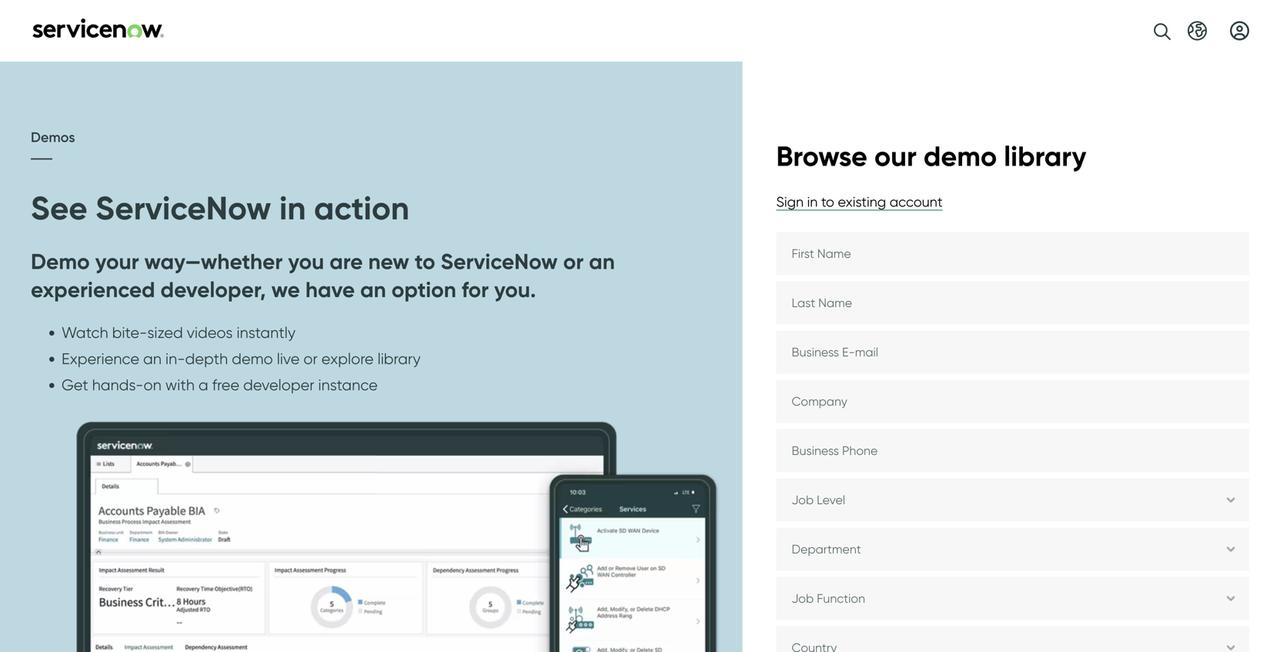 Task type: describe. For each thing, give the bounding box(es) containing it.
you.
[[494, 276, 536, 303]]

we
[[271, 276, 300, 303]]

browse
[[776, 139, 867, 174]]

depth
[[185, 349, 228, 368]]

you
[[288, 248, 324, 275]]

Business E-mail text field
[[776, 331, 1249, 374]]

instance
[[318, 376, 378, 394]]

videos
[[187, 323, 233, 342]]

go to servicenow account image
[[1230, 21, 1249, 40]]

watch bite-sized videos instantly experience an in-depth demo live or explore library get hands-on with a free developer instance
[[62, 323, 421, 394]]

existing
[[838, 193, 886, 210]]

experienced
[[31, 276, 155, 303]]

sign in to existing account
[[776, 193, 943, 210]]

or inside watch bite-sized videos instantly experience an in-depth demo live or explore library get hands-on with a free developer instance
[[304, 349, 318, 368]]

sized
[[147, 323, 183, 342]]

get
[[62, 376, 88, 394]]

1 horizontal spatial to
[[821, 193, 834, 210]]

are
[[330, 248, 363, 275]]

new
[[368, 248, 409, 275]]

have
[[305, 276, 355, 303]]

to inside demo your way—whether you are new to servicenow or an experienced developer, we have an option for you.
[[415, 248, 435, 275]]

First Name text field
[[776, 232, 1249, 275]]

0 vertical spatial library
[[1004, 139, 1086, 174]]

watch
[[62, 323, 108, 342]]

on
[[144, 376, 161, 394]]

with
[[165, 376, 195, 394]]

experience
[[62, 349, 139, 368]]

2 horizontal spatial an
[[589, 248, 615, 275]]

see servicenow in action
[[31, 188, 409, 229]]

developer,
[[161, 276, 266, 303]]

demo
[[31, 248, 90, 275]]

sign in to existing account link
[[776, 193, 943, 211]]

free
[[212, 376, 239, 394]]

action
[[314, 188, 409, 229]]

way—whether
[[144, 248, 283, 275]]



Task type: locate. For each thing, give the bounding box(es) containing it.
see
[[31, 188, 87, 229]]

1 horizontal spatial servicenow
[[441, 248, 558, 275]]

servicenow up 'way—whether'
[[96, 188, 271, 229]]

servicenow up you.
[[441, 248, 558, 275]]

1 vertical spatial or
[[304, 349, 318, 368]]

0 vertical spatial to
[[821, 193, 834, 210]]

1 horizontal spatial demo
[[924, 139, 997, 174]]

1 vertical spatial demo
[[232, 349, 273, 368]]

0 horizontal spatial servicenow
[[96, 188, 271, 229]]

developer
[[243, 376, 314, 394]]

1 horizontal spatial library
[[1004, 139, 1086, 174]]

0 horizontal spatial to
[[415, 248, 435, 275]]

0 horizontal spatial an
[[143, 349, 162, 368]]

our
[[874, 139, 917, 174]]

a
[[199, 376, 208, 394]]

in
[[279, 188, 306, 229], [807, 193, 818, 210]]

1 horizontal spatial in
[[807, 193, 818, 210]]

demo your way—whether you are new to servicenow or an experienced developer, we have an option for you.
[[31, 248, 615, 303]]

Business Phone text field
[[776, 429, 1249, 472]]

to left existing
[[821, 193, 834, 210]]

demo down instantly
[[232, 349, 273, 368]]

0 horizontal spatial in
[[279, 188, 306, 229]]

1 vertical spatial to
[[415, 248, 435, 275]]

option
[[392, 276, 456, 303]]

in right sign
[[807, 193, 818, 210]]

demos
[[31, 129, 75, 146]]

library
[[1004, 139, 1086, 174], [378, 349, 421, 368]]

account
[[890, 193, 943, 210]]

bite-
[[112, 323, 147, 342]]

0 horizontal spatial demo
[[232, 349, 273, 368]]

0 vertical spatial demo
[[924, 139, 997, 174]]

Last Name text field
[[776, 281, 1249, 324]]

browse our demo library
[[776, 139, 1086, 174]]

explore
[[322, 349, 374, 368]]

for
[[462, 276, 489, 303]]

or inside demo your way—whether you are new to servicenow or an experienced developer, we have an option for you.
[[563, 248, 584, 275]]

0 vertical spatial or
[[563, 248, 584, 275]]

instantly
[[237, 323, 296, 342]]

1 horizontal spatial or
[[563, 248, 584, 275]]

library inside watch bite-sized videos instantly experience an in-depth demo live or explore library get hands-on with a free developer instance
[[378, 349, 421, 368]]

0 vertical spatial an
[[589, 248, 615, 275]]

2 vertical spatial an
[[143, 349, 162, 368]]

an inside watch bite-sized videos instantly experience an in-depth demo live or explore library get hands-on with a free developer instance
[[143, 349, 162, 368]]

or
[[563, 248, 584, 275], [304, 349, 318, 368]]

to up option
[[415, 248, 435, 275]]

servicenow inside demo your way—whether you are new to servicenow or an experienced developer, we have an option for you.
[[441, 248, 558, 275]]

in up you
[[279, 188, 306, 229]]

1 vertical spatial servicenow
[[441, 248, 558, 275]]

servicenow
[[96, 188, 271, 229], [441, 248, 558, 275]]

1 horizontal spatial an
[[360, 276, 386, 303]]

to
[[821, 193, 834, 210], [415, 248, 435, 275]]

servicenow image
[[31, 18, 166, 38]]

hands-
[[92, 376, 144, 394]]

demo up account
[[924, 139, 997, 174]]

demo
[[924, 139, 997, 174], [232, 349, 273, 368]]

sign
[[776, 193, 804, 210]]

demo inside watch bite-sized videos instantly experience an in-depth demo live or explore library get hands-on with a free developer instance
[[232, 349, 273, 368]]

Company text field
[[776, 380, 1249, 423]]

your
[[95, 248, 139, 275]]

in-
[[165, 349, 185, 368]]

1 vertical spatial library
[[378, 349, 421, 368]]

0 horizontal spatial library
[[378, 349, 421, 368]]

an
[[589, 248, 615, 275], [360, 276, 386, 303], [143, 349, 162, 368]]

live
[[277, 349, 300, 368]]

0 horizontal spatial or
[[304, 349, 318, 368]]

0 vertical spatial servicenow
[[96, 188, 271, 229]]

1 vertical spatial an
[[360, 276, 386, 303]]



Task type: vqa. For each thing, say whether or not it's contained in the screenshot.
"An" to the middle
yes



